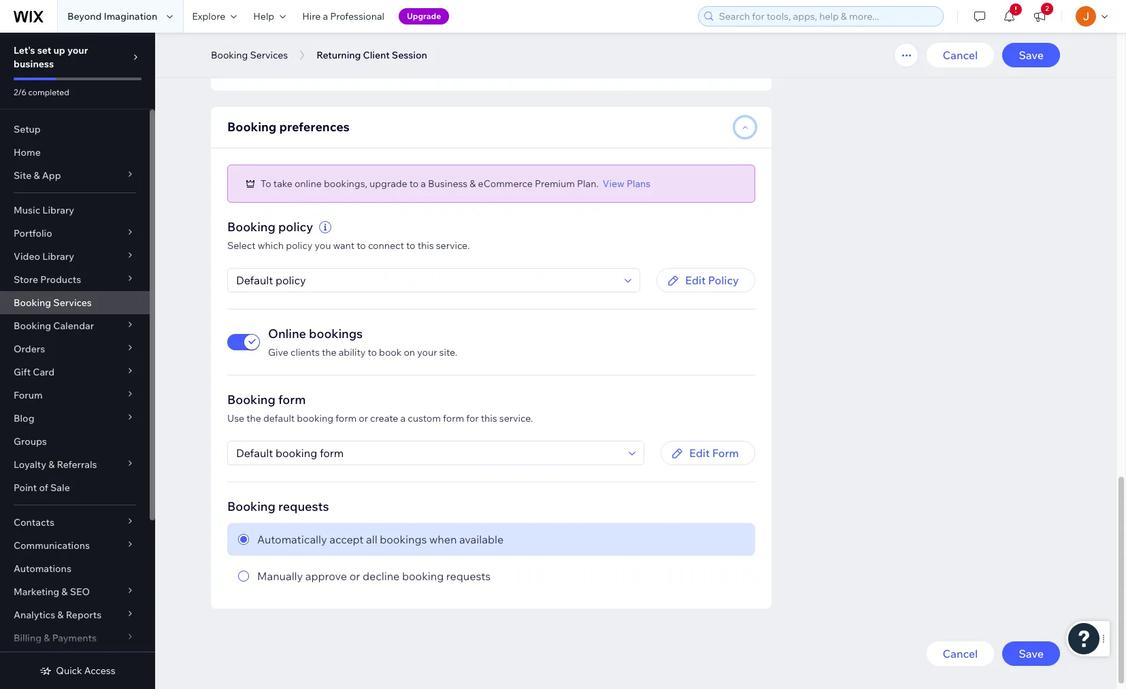 Task type: describe. For each thing, give the bounding box(es) containing it.
the inside booking form use the default booking form or create a custom form for this service.
[[247, 412, 261, 424]]

booking down store
[[14, 297, 51, 309]]

portfolio button
[[0, 222, 150, 245]]

video
[[14, 250, 40, 263]]

billing & payments button
[[0, 627, 150, 650]]

2
[[1046, 4, 1049, 13]]

site & app button
[[0, 164, 150, 187]]

reports
[[66, 609, 102, 621]]

forum button
[[0, 384, 150, 407]]

services for booking services link at the left top of the page
[[53, 297, 92, 309]]

booking up to at top
[[227, 119, 277, 134]]

2 save button from the top
[[1003, 642, 1060, 666]]

site & app
[[14, 169, 61, 182]]

home link
[[0, 141, 150, 164]]

store products button
[[0, 268, 150, 291]]

you
[[315, 239, 331, 252]]

setup link
[[0, 118, 150, 141]]

the inside online bookings give clients the ability to book on your site.
[[322, 346, 337, 358]]

hire a professional
[[302, 10, 385, 22]]

and
[[324, 63, 343, 77]]

upgrade
[[370, 177, 407, 190]]

this inside booking form use the default booking form or create a custom form for this service.
[[481, 412, 497, 424]]

option group containing automatically accept all bookings when available
[[227, 523, 756, 593]]

a inside images add a cover image and photo gallery.
[[251, 63, 257, 77]]

1 horizontal spatial form
[[336, 412, 357, 424]]

billing & payments
[[14, 632, 97, 645]]

when
[[430, 533, 457, 546]]

music library
[[14, 204, 74, 216]]

edit form
[[690, 446, 739, 460]]

booking requests
[[227, 499, 329, 514]]

ecommerce
[[478, 177, 533, 190]]

to
[[261, 177, 271, 190]]

booking policy
[[227, 219, 313, 235]]

automations
[[14, 563, 71, 575]]

to right upgrade
[[410, 177, 419, 190]]

returning client session button
[[310, 45, 434, 65]]

library for video library
[[42, 250, 74, 263]]

to inside online bookings give clients the ability to book on your site.
[[368, 346, 377, 358]]

groups
[[14, 436, 47, 448]]

music library link
[[0, 199, 150, 222]]

add
[[227, 63, 248, 77]]

set
[[37, 44, 51, 56]]

quick access
[[56, 665, 115, 677]]

upgrade button
[[399, 8, 449, 25]]

available
[[459, 533, 504, 546]]

booking inside dropdown button
[[14, 320, 51, 332]]

business
[[14, 58, 54, 70]]

booking inside button
[[211, 49, 248, 61]]

1 save button from the top
[[1003, 43, 1060, 67]]

of
[[39, 482, 48, 494]]

site.
[[439, 346, 457, 358]]

& for referrals
[[48, 459, 55, 471]]

contacts
[[14, 517, 54, 529]]

beyond
[[67, 10, 102, 22]]

2 cancel button from the top
[[927, 642, 995, 666]]

select
[[227, 239, 256, 252]]

2/6
[[14, 87, 26, 97]]

policy
[[708, 273, 739, 287]]

beyond imagination
[[67, 10, 157, 22]]

& for app
[[34, 169, 40, 182]]

bookings inside option group
[[380, 533, 427, 546]]

point
[[14, 482, 37, 494]]

to take online bookings, upgrade to a business & ecommerce premium plan. view plans
[[261, 177, 651, 190]]

booking calendar button
[[0, 314, 150, 338]]

cancel for 2nd cancel button
[[943, 647, 978, 661]]

booking services for booking services link at the left top of the page
[[14, 297, 92, 309]]

up
[[53, 44, 65, 56]]

edit policy
[[685, 273, 739, 287]]

automations link
[[0, 557, 150, 581]]

online
[[268, 326, 306, 341]]

app
[[42, 169, 61, 182]]

& for seo
[[61, 586, 68, 598]]

2/6 completed
[[14, 87, 69, 97]]

booking up automatically
[[227, 499, 276, 514]]

0 vertical spatial service.
[[436, 239, 470, 252]]

images
[[227, 45, 270, 61]]

home
[[14, 146, 41, 159]]

booking inside option group
[[402, 569, 444, 583]]

to right "connect" at the left
[[406, 239, 416, 252]]

ability
[[339, 346, 366, 358]]

marketing & seo
[[14, 586, 90, 598]]

gift card button
[[0, 361, 150, 384]]

0 vertical spatial policy
[[278, 219, 313, 235]]

2 button
[[1025, 0, 1055, 33]]

booking preferences
[[227, 119, 350, 134]]

analytics
[[14, 609, 55, 621]]

hire a professional link
[[294, 0, 393, 33]]

default
[[263, 412, 295, 424]]

help
[[253, 10, 274, 22]]

forum
[[14, 389, 43, 402]]

edit policy button
[[657, 268, 756, 292]]

0 horizontal spatial form
[[278, 392, 306, 407]]

products
[[40, 274, 81, 286]]

payments
[[52, 632, 97, 645]]

cancel for second cancel button from the bottom
[[943, 48, 978, 62]]

accept
[[330, 533, 364, 546]]

automatically
[[257, 533, 327, 546]]

create
[[370, 412, 398, 424]]

bookings,
[[324, 177, 368, 190]]

marketing & seo button
[[0, 581, 150, 604]]

orders
[[14, 343, 45, 355]]

take
[[274, 177, 293, 190]]

manually approve or decline booking requests
[[257, 569, 491, 583]]



Task type: vqa. For each thing, say whether or not it's contained in the screenshot.
settings inside Site member settings Manage site members' signup & login security, profile privacy and permissions.
no



Task type: locate. For each thing, give the bounding box(es) containing it.
1 cancel button from the top
[[927, 43, 995, 67]]

cancel
[[943, 48, 978, 62], [943, 647, 978, 661]]

0 vertical spatial or
[[359, 412, 368, 424]]

clients
[[291, 346, 320, 358]]

form left for
[[443, 412, 464, 424]]

form up default
[[278, 392, 306, 407]]

0 vertical spatial cancel
[[943, 48, 978, 62]]

library up portfolio popup button
[[42, 204, 74, 216]]

booking inside booking form use the default booking form or create a custom form for this service.
[[297, 412, 334, 424]]

library inside popup button
[[42, 250, 74, 263]]

0 vertical spatial the
[[322, 346, 337, 358]]

0 horizontal spatial your
[[67, 44, 88, 56]]

Search for tools, apps, help & more... field
[[715, 7, 939, 26]]

a right hire
[[323, 10, 328, 22]]

gift
[[14, 366, 31, 378]]

bookings right all
[[380, 533, 427, 546]]

0 horizontal spatial the
[[247, 412, 261, 424]]

2 horizontal spatial form
[[443, 412, 464, 424]]

0 vertical spatial library
[[42, 204, 74, 216]]

returning
[[317, 49, 361, 61]]

1 vertical spatial bookings
[[380, 533, 427, 546]]

booking up select
[[227, 219, 276, 235]]

0 horizontal spatial service.
[[436, 239, 470, 252]]

1 vertical spatial services
[[53, 297, 92, 309]]

session
[[392, 49, 427, 61]]

completed
[[28, 87, 69, 97]]

service. right for
[[499, 412, 533, 424]]

your right up
[[67, 44, 88, 56]]

1 vertical spatial cancel button
[[927, 642, 995, 666]]

gallery.
[[378, 63, 414, 77]]

0 horizontal spatial bookings
[[309, 326, 363, 341]]

1 library from the top
[[42, 204, 74, 216]]

a right 'create'
[[401, 412, 406, 424]]

to left book
[[368, 346, 377, 358]]

your inside online bookings give clients the ability to book on your site.
[[417, 346, 437, 358]]

1 save from the top
[[1019, 48, 1044, 62]]

booking services button
[[204, 45, 295, 65]]

loyalty & referrals button
[[0, 453, 150, 476]]

video library button
[[0, 245, 150, 268]]

0 vertical spatial save
[[1019, 48, 1044, 62]]

video library
[[14, 250, 74, 263]]

cover
[[259, 63, 287, 77]]

orders button
[[0, 338, 150, 361]]

or left decline
[[350, 569, 360, 583]]

1 horizontal spatial the
[[322, 346, 337, 358]]

& right business
[[470, 177, 476, 190]]

sale
[[50, 482, 70, 494]]

1 vertical spatial requests
[[446, 569, 491, 583]]

access
[[84, 665, 115, 677]]

your right on at the bottom of the page
[[417, 346, 437, 358]]

point of sale link
[[0, 476, 150, 500]]

1 horizontal spatial your
[[417, 346, 437, 358]]

a left business
[[421, 177, 426, 190]]

connect
[[368, 239, 404, 252]]

1 horizontal spatial booking services
[[211, 49, 288, 61]]

0 vertical spatial this
[[418, 239, 434, 252]]

0 vertical spatial edit
[[685, 273, 706, 287]]

communications button
[[0, 534, 150, 557]]

this right "connect" at the left
[[418, 239, 434, 252]]

0 vertical spatial services
[[250, 49, 288, 61]]

blog
[[14, 412, 34, 425]]

2 cancel from the top
[[943, 647, 978, 661]]

1 horizontal spatial services
[[250, 49, 288, 61]]

booking services for booking services button
[[211, 49, 288, 61]]

0 vertical spatial save button
[[1003, 43, 1060, 67]]

booking services inside button
[[211, 49, 288, 61]]

booking right decline
[[402, 569, 444, 583]]

or inside booking form use the default booking form or create a custom form for this service.
[[359, 412, 368, 424]]

0 horizontal spatial booking
[[297, 412, 334, 424]]

services for booking services button
[[250, 49, 288, 61]]

0 vertical spatial bookings
[[309, 326, 363, 341]]

bookings
[[309, 326, 363, 341], [380, 533, 427, 546]]

0 vertical spatial booking
[[297, 412, 334, 424]]

help button
[[245, 0, 294, 33]]

want
[[333, 239, 355, 252]]

this right for
[[481, 412, 497, 424]]

booking services up add
[[211, 49, 288, 61]]

policy up which
[[278, 219, 313, 235]]

store
[[14, 274, 38, 286]]

edit
[[685, 273, 706, 287], [690, 446, 710, 460]]

to right want
[[357, 239, 366, 252]]

1 cancel from the top
[[943, 48, 978, 62]]

setup
[[14, 123, 41, 135]]

library for music library
[[42, 204, 74, 216]]

which
[[258, 239, 284, 252]]

the left 'ability'
[[322, 346, 337, 358]]

form
[[278, 392, 306, 407], [336, 412, 357, 424], [443, 412, 464, 424]]

a
[[323, 10, 328, 22], [251, 63, 257, 77], [421, 177, 426, 190], [401, 412, 406, 424]]

edit for edit form
[[690, 446, 710, 460]]

form
[[713, 446, 739, 460]]

policy left you
[[286, 239, 313, 252]]

0 vertical spatial booking services
[[211, 49, 288, 61]]

& left reports
[[57, 609, 64, 621]]

point of sale
[[14, 482, 70, 494]]

analytics & reports
[[14, 609, 102, 621]]

booking form use the default booking form or create a custom form for this service.
[[227, 392, 533, 424]]

& for reports
[[57, 609, 64, 621]]

services up cover
[[250, 49, 288, 61]]

service.
[[436, 239, 470, 252], [499, 412, 533, 424]]

1 vertical spatial booking
[[402, 569, 444, 583]]

1 vertical spatial save button
[[1003, 642, 1060, 666]]

1 vertical spatial cancel
[[943, 647, 978, 661]]

booking up add
[[211, 49, 248, 61]]

sidebar element
[[0, 33, 155, 690]]

1 vertical spatial the
[[247, 412, 261, 424]]

services up calendar
[[53, 297, 92, 309]]

images add a cover image and photo gallery.
[[227, 45, 414, 77]]

store products
[[14, 274, 81, 286]]

booking services up booking calendar
[[14, 297, 92, 309]]

all
[[366, 533, 378, 546]]

upgrade
[[407, 11, 441, 21]]

edit left form
[[690, 446, 710, 460]]

requests
[[278, 499, 329, 514], [446, 569, 491, 583]]

1 vertical spatial library
[[42, 250, 74, 263]]

or inside option group
[[350, 569, 360, 583]]

a inside booking form use the default booking form or create a custom form for this service.
[[401, 412, 406, 424]]

music
[[14, 204, 40, 216]]

option group
[[227, 523, 756, 593]]

returning client session
[[317, 49, 427, 61]]

business
[[428, 177, 468, 190]]

blog button
[[0, 407, 150, 430]]

form left 'create'
[[336, 412, 357, 424]]

client
[[363, 49, 390, 61]]

1 horizontal spatial bookings
[[380, 533, 427, 546]]

plans
[[627, 177, 651, 190]]

a right add
[[251, 63, 257, 77]]

or left 'create'
[[359, 412, 368, 424]]

edit for edit policy
[[685, 273, 706, 287]]

service. inside booking form use the default booking form or create a custom form for this service.
[[499, 412, 533, 424]]

communications
[[14, 540, 90, 552]]

use
[[227, 412, 244, 424]]

book
[[379, 346, 402, 358]]

booking services
[[211, 49, 288, 61], [14, 297, 92, 309]]

library up products
[[42, 250, 74, 263]]

1 vertical spatial booking services
[[14, 297, 92, 309]]

& right the site
[[34, 169, 40, 182]]

edit left policy in the right of the page
[[685, 273, 706, 287]]

booking inside booking form use the default booking form or create a custom form for this service.
[[227, 392, 276, 407]]

requests inside option group
[[446, 569, 491, 583]]

1 vertical spatial save
[[1019, 647, 1044, 661]]

give
[[268, 346, 288, 358]]

requests up automatically
[[278, 499, 329, 514]]

&
[[34, 169, 40, 182], [470, 177, 476, 190], [48, 459, 55, 471], [61, 586, 68, 598], [57, 609, 64, 621], [44, 632, 50, 645]]

hire
[[302, 10, 321, 22]]

1 vertical spatial or
[[350, 569, 360, 583]]

view
[[603, 177, 625, 190]]

& inside popup button
[[48, 459, 55, 471]]

edit form button
[[661, 441, 756, 465]]

view plans button
[[603, 177, 651, 190]]

services inside sidebar element
[[53, 297, 92, 309]]

2 library from the top
[[42, 250, 74, 263]]

1 vertical spatial policy
[[286, 239, 313, 252]]

booking services inside sidebar element
[[14, 297, 92, 309]]

professional
[[330, 10, 385, 22]]

1 horizontal spatial this
[[481, 412, 497, 424]]

2 save from the top
[[1019, 647, 1044, 661]]

0 horizontal spatial booking services
[[14, 297, 92, 309]]

& right billing
[[44, 632, 50, 645]]

& right loyalty
[[48, 459, 55, 471]]

booking right default
[[297, 412, 334, 424]]

0 vertical spatial your
[[67, 44, 88, 56]]

booking services link
[[0, 291, 150, 314]]

booking up use
[[227, 392, 276, 407]]

your inside let's set up your business
[[67, 44, 88, 56]]

groups link
[[0, 430, 150, 453]]

& for payments
[[44, 632, 50, 645]]

calendar
[[53, 320, 94, 332]]

decline
[[363, 569, 400, 583]]

& left seo
[[61, 586, 68, 598]]

1 vertical spatial edit
[[690, 446, 710, 460]]

photo
[[345, 63, 375, 77]]

save
[[1019, 48, 1044, 62], [1019, 647, 1044, 661]]

1 vertical spatial service.
[[499, 412, 533, 424]]

0 vertical spatial cancel button
[[927, 43, 995, 67]]

0 horizontal spatial services
[[53, 297, 92, 309]]

1 vertical spatial this
[[481, 412, 497, 424]]

cancel button
[[927, 43, 995, 67], [927, 642, 995, 666]]

the right use
[[247, 412, 261, 424]]

or
[[359, 412, 368, 424], [350, 569, 360, 583]]

booking up orders
[[14, 320, 51, 332]]

let's set up your business
[[14, 44, 88, 70]]

bookings up 'ability'
[[309, 326, 363, 341]]

1 horizontal spatial requests
[[446, 569, 491, 583]]

service. down to take online bookings, upgrade to a business & ecommerce premium plan. view plans
[[436, 239, 470, 252]]

0 horizontal spatial requests
[[278, 499, 329, 514]]

for
[[466, 412, 479, 424]]

requests down available
[[446, 569, 491, 583]]

bookings inside online bookings give clients the ability to book on your site.
[[309, 326, 363, 341]]

online
[[295, 177, 322, 190]]

preferences
[[279, 119, 350, 134]]

let's
[[14, 44, 35, 56]]

1 vertical spatial your
[[417, 346, 437, 358]]

None field
[[232, 269, 621, 292], [232, 441, 625, 465], [232, 269, 621, 292], [232, 441, 625, 465]]

0 vertical spatial requests
[[278, 499, 329, 514]]

1 horizontal spatial booking
[[402, 569, 444, 583]]

imagination
[[104, 10, 157, 22]]

services inside button
[[250, 49, 288, 61]]

the
[[322, 346, 337, 358], [247, 412, 261, 424]]

image
[[290, 63, 321, 77]]

1 horizontal spatial service.
[[499, 412, 533, 424]]

loyalty
[[14, 459, 46, 471]]

contacts button
[[0, 511, 150, 534]]

booking calendar
[[14, 320, 94, 332]]

seo
[[70, 586, 90, 598]]

billing
[[14, 632, 42, 645]]

0 horizontal spatial this
[[418, 239, 434, 252]]



